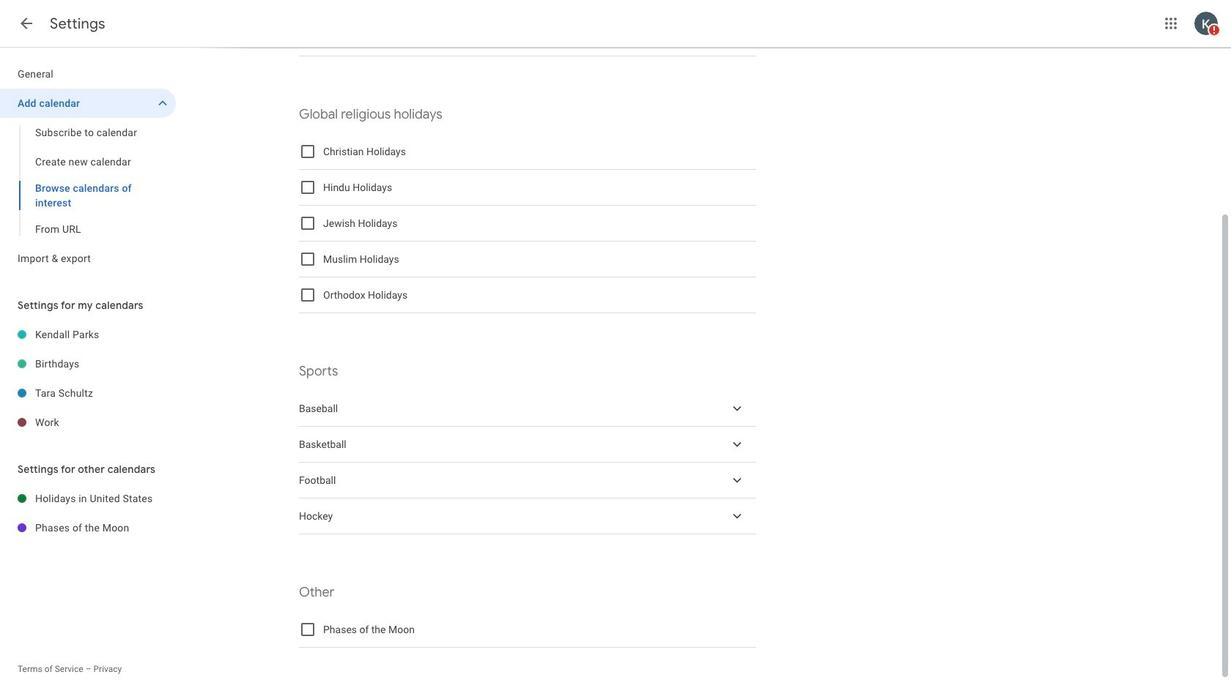 Task type: locate. For each thing, give the bounding box(es) containing it.
tree item
[[299, 21, 756, 56], [299, 391, 756, 427], [299, 427, 756, 463], [299, 463, 756, 499], [299, 499, 756, 535]]

1 vertical spatial tree
[[0, 320, 176, 438]]

5 tree item from the top
[[299, 499, 756, 535]]

phases of the moon tree item
[[0, 514, 176, 543]]

2 tree from the top
[[0, 320, 176, 438]]

1 tree item from the top
[[299, 21, 756, 56]]

0 vertical spatial tree
[[0, 59, 176, 273]]

kendall parks tree item
[[0, 320, 176, 350]]

heading
[[50, 15, 105, 33]]

tara schultz tree item
[[0, 379, 176, 408]]

tree
[[0, 59, 176, 273], [0, 320, 176, 438], [0, 484, 176, 543]]

work tree item
[[0, 408, 176, 438]]

2 tree item from the top
[[299, 391, 756, 427]]

go back image
[[18, 15, 35, 32]]

group
[[0, 118, 176, 244]]

2 vertical spatial tree
[[0, 484, 176, 543]]



Task type: describe. For each thing, give the bounding box(es) containing it.
holidays in united states tree item
[[0, 484, 176, 514]]

3 tree item from the top
[[299, 427, 756, 463]]

3 tree from the top
[[0, 484, 176, 543]]

1 tree from the top
[[0, 59, 176, 273]]

add calendar tree item
[[0, 89, 176, 118]]

4 tree item from the top
[[299, 463, 756, 499]]

birthdays tree item
[[0, 350, 176, 379]]



Task type: vqa. For each thing, say whether or not it's contained in the screenshot.
second PM
no



